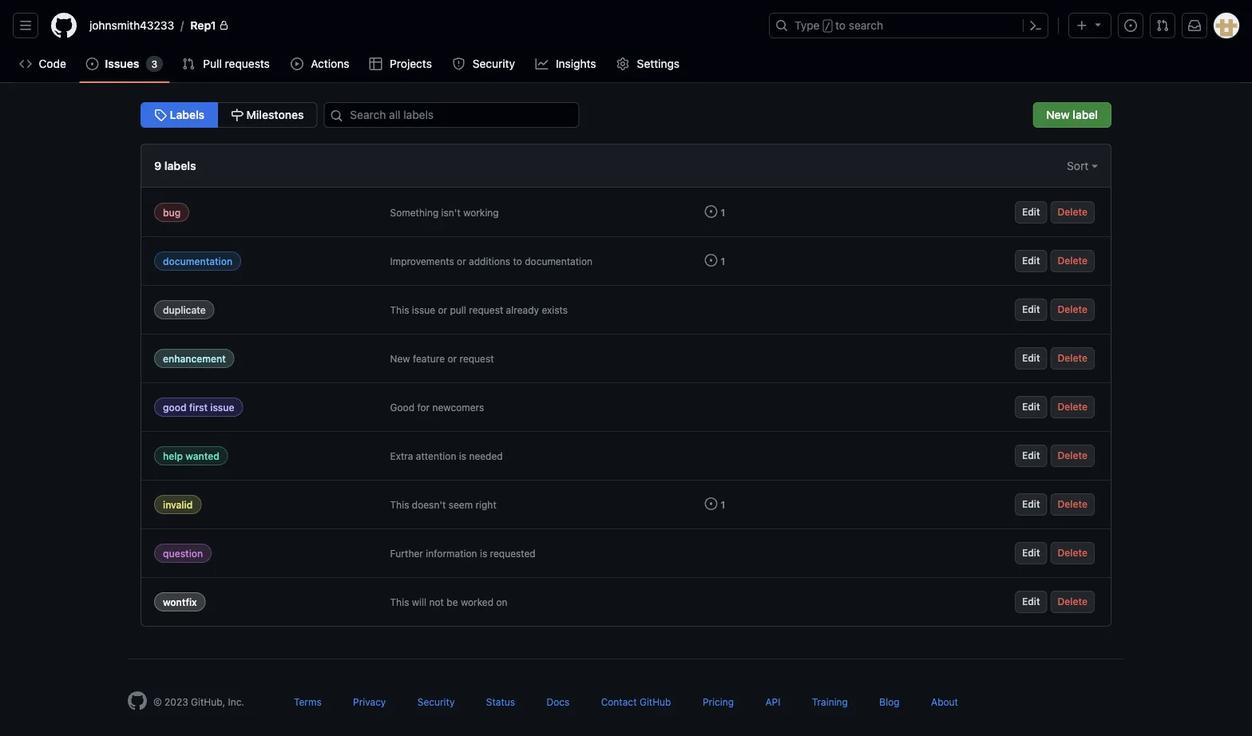 Task type: describe. For each thing, give the bounding box(es) containing it.
lock image
[[219, 21, 229, 30]]

1 edit button from the top
[[1015, 201, 1048, 224]]

this issue or pull request already exists
[[390, 304, 568, 316]]

projects
[[390, 57, 432, 70]]

security inside security link
[[473, 57, 515, 70]]

bug
[[163, 207, 181, 218]]

0 horizontal spatial security
[[418, 697, 455, 708]]

1 for something isn't working
[[721, 207, 726, 218]]

1 edit from the top
[[1023, 207, 1041, 218]]

tag image
[[154, 109, 167, 121]]

good
[[390, 402, 415, 413]]

question
[[163, 548, 203, 559]]

or for pull
[[438, 304, 448, 316]]

7 delete button from the top
[[1051, 494, 1095, 516]]

status
[[486, 697, 515, 708]]

johnsmith43233
[[89, 19, 174, 32]]

0 vertical spatial or
[[457, 256, 466, 267]]

improvements or additions to documentation
[[390, 256, 593, 267]]

feature
[[413, 353, 445, 364]]

2 edit button from the top
[[1015, 250, 1048, 272]]

johnsmith43233 link
[[83, 13, 181, 38]]

edit button for this will not be worked on
[[1015, 591, 1048, 614]]

wontfix
[[163, 597, 197, 608]]

blog
[[880, 697, 900, 708]]

1 vertical spatial request
[[460, 353, 494, 364]]

milestones
[[244, 108, 304, 121]]

further information is requested
[[390, 548, 536, 559]]

triangle down image
[[1092, 18, 1105, 31]]

delete button for further information is requested
[[1051, 543, 1095, 565]]

© 2023 github, inc.
[[153, 697, 244, 708]]

1 vertical spatial security link
[[418, 697, 455, 708]]

pricing link
[[703, 697, 734, 708]]

new for new label
[[1047, 108, 1070, 121]]

edit button for new feature or request
[[1015, 348, 1048, 370]]

shield image
[[452, 58, 465, 70]]

sort button
[[1067, 157, 1099, 174]]

improvements
[[390, 256, 454, 267]]

worked
[[461, 597, 494, 608]]

delete for new feature or request
[[1058, 353, 1088, 364]]

doesn't
[[412, 499, 446, 511]]

training link
[[812, 697, 848, 708]]

2 delete from the top
[[1058, 255, 1088, 266]]

duplicate link
[[154, 300, 215, 320]]

delete for good for newcomers
[[1058, 401, 1088, 413]]

api link
[[766, 697, 781, 708]]

edit button for extra attention is needed
[[1015, 445, 1048, 467]]

terms
[[294, 697, 322, 708]]

type / to search
[[795, 19, 884, 32]]

new label button
[[1033, 102, 1112, 128]]

search image
[[330, 109, 343, 122]]

0 vertical spatial request
[[469, 304, 504, 316]]

edit for new feature or request
[[1023, 353, 1041, 364]]

attention
[[416, 451, 457, 462]]

delete for this issue or pull request already exists
[[1058, 304, 1088, 315]]

contact
[[601, 697, 637, 708]]

issue opened image for this doesn't seem right
[[705, 498, 718, 511]]

or for request
[[448, 353, 457, 364]]

insights link
[[529, 52, 604, 76]]

question link
[[154, 544, 212, 563]]

labels
[[167, 108, 205, 121]]

good
[[163, 402, 187, 413]]

further
[[390, 548, 423, 559]]

homepage image
[[51, 13, 77, 38]]

code image
[[19, 58, 32, 70]]

issue opened image for improvements or additions to documentation
[[705, 254, 718, 267]]

edit for this issue or pull request already exists
[[1023, 304, 1041, 315]]

0 vertical spatial to
[[836, 19, 846, 32]]

delete button for this will not be worked on
[[1051, 591, 1095, 614]]

milestones link
[[217, 102, 318, 128]]

delete button for new feature or request
[[1051, 348, 1095, 370]]

1 link for this doesn't seem right
[[705, 498, 726, 511]]

code link
[[13, 52, 73, 76]]

exists
[[542, 304, 568, 316]]

/ for type
[[825, 21, 831, 32]]

0 vertical spatial security link
[[446, 52, 523, 76]]

2 delete button from the top
[[1051, 250, 1095, 272]]

graph image
[[536, 58, 548, 70]]

help wanted
[[163, 451, 219, 462]]

notifications image
[[1189, 19, 1202, 32]]

blog link
[[880, 697, 900, 708]]

pricing
[[703, 697, 734, 708]]

9
[[154, 159, 162, 172]]

terms link
[[294, 697, 322, 708]]

issues
[[105, 57, 139, 70]]

delete button for this issue or pull request already exists
[[1051, 299, 1095, 321]]

gear image
[[617, 58, 630, 70]]

7 edit from the top
[[1023, 499, 1041, 510]]

requests
[[225, 57, 270, 70]]

pull requests link
[[176, 52, 278, 76]]

0 vertical spatial issue
[[412, 304, 435, 316]]

homepage image
[[128, 692, 147, 711]]

this will not be worked on
[[390, 597, 508, 608]]

9 labels
[[154, 159, 196, 172]]

type
[[795, 19, 820, 32]]

extra
[[390, 451, 413, 462]]

requested
[[490, 548, 536, 559]]

issue element
[[141, 102, 318, 128]]

not
[[429, 597, 444, 608]]

new label
[[1047, 108, 1099, 121]]

on
[[497, 597, 508, 608]]

invalid
[[163, 499, 193, 511]]

inc.
[[228, 697, 244, 708]]

contact github link
[[601, 697, 672, 708]]

this for this doesn't seem right
[[390, 499, 409, 511]]



Task type: locate. For each thing, give the bounding box(es) containing it.
good for newcomers
[[390, 402, 484, 413]]

actions
[[311, 57, 350, 70]]

security
[[473, 57, 515, 70], [418, 697, 455, 708]]

edit button for good for newcomers
[[1015, 396, 1048, 419]]

johnsmith43233 /
[[89, 19, 184, 32]]

for
[[417, 402, 430, 413]]

6 edit button from the top
[[1015, 445, 1048, 467]]

/ for johnsmith43233
[[181, 19, 184, 32]]

0 vertical spatial 1 link
[[705, 205, 726, 218]]

1 link
[[705, 205, 726, 218], [705, 254, 726, 267], [705, 498, 726, 511]]

to left search
[[836, 19, 846, 32]]

labels
[[164, 159, 196, 172]]

new left feature
[[390, 353, 410, 364]]

1 vertical spatial 1
[[721, 256, 726, 267]]

issue opened image
[[1125, 19, 1138, 32], [705, 205, 718, 218], [705, 254, 718, 267], [705, 498, 718, 511]]

or left the pull
[[438, 304, 448, 316]]

2 1 link from the top
[[705, 254, 726, 267]]

1 horizontal spatial security
[[473, 57, 515, 70]]

help wanted link
[[154, 447, 228, 466]]

3 delete from the top
[[1058, 304, 1088, 315]]

0 vertical spatial is
[[459, 451, 467, 462]]

1 vertical spatial issue
[[210, 402, 234, 413]]

5 delete from the top
[[1058, 401, 1088, 413]]

issue opened image for something isn't working
[[705, 205, 718, 218]]

issue right first
[[210, 402, 234, 413]]

working
[[464, 207, 499, 218]]

this for this will not be worked on
[[390, 597, 409, 608]]

6 edit from the top
[[1023, 450, 1041, 461]]

security left status link
[[418, 697, 455, 708]]

delete button for extra attention is needed
[[1051, 445, 1095, 467]]

documentation up duplicate
[[163, 256, 233, 267]]

7 edit button from the top
[[1015, 494, 1048, 516]]

2 vertical spatial 1
[[721, 499, 726, 511]]

be
[[447, 597, 458, 608]]

8 delete from the top
[[1058, 548, 1088, 559]]

api
[[766, 697, 781, 708]]

1 vertical spatial or
[[438, 304, 448, 316]]

security link left status link
[[418, 697, 455, 708]]

is for needed
[[459, 451, 467, 462]]

Search all labels text field
[[324, 102, 580, 128]]

request right feature
[[460, 353, 494, 364]]

2 vertical spatial this
[[390, 597, 409, 608]]

edit for further information is requested
[[1023, 548, 1041, 559]]

code
[[39, 57, 66, 70]]

new for new feature or request
[[390, 353, 410, 364]]

edit for this will not be worked on
[[1023, 596, 1041, 608]]

1 documentation from the left
[[163, 256, 233, 267]]

2 1 from the top
[[721, 256, 726, 267]]

rep1
[[190, 19, 216, 32]]

3
[[151, 58, 158, 70]]

seem
[[449, 499, 473, 511]]

1 vertical spatial to
[[513, 256, 522, 267]]

github,
[[191, 697, 225, 708]]

9 delete button from the top
[[1051, 591, 1095, 614]]

0 vertical spatial this
[[390, 304, 409, 316]]

new inside new label "dropdown button"
[[1047, 108, 1070, 121]]

milestone image
[[231, 109, 244, 121]]

table image
[[370, 58, 383, 70]]

/ inside type / to search
[[825, 21, 831, 32]]

7 delete from the top
[[1058, 499, 1088, 510]]

1 vertical spatial new
[[390, 353, 410, 364]]

1 for this doesn't seem right
[[721, 499, 726, 511]]

8 delete button from the top
[[1051, 543, 1095, 565]]

or left additions
[[457, 256, 466, 267]]

delete for extra attention is needed
[[1058, 450, 1088, 461]]

5 edit button from the top
[[1015, 396, 1048, 419]]

label
[[1073, 108, 1099, 121]]

9 edit button from the top
[[1015, 591, 1048, 614]]

0 horizontal spatial documentation
[[163, 256, 233, 267]]

documentation up exists on the top of page
[[525, 256, 593, 267]]

list containing johnsmith43233 /
[[83, 13, 760, 38]]

is for requested
[[480, 548, 488, 559]]

privacy
[[353, 697, 386, 708]]

play image
[[291, 58, 304, 70]]

will
[[412, 597, 427, 608]]

1 link for improvements or additions to documentation
[[705, 254, 726, 267]]

2 this from the top
[[390, 499, 409, 511]]

enhancement
[[163, 353, 226, 364]]

this doesn't seem right
[[390, 499, 497, 511]]

3 edit button from the top
[[1015, 299, 1048, 321]]

is left needed
[[459, 451, 467, 462]]

issue left the pull
[[412, 304, 435, 316]]

or
[[457, 256, 466, 267], [438, 304, 448, 316], [448, 353, 457, 364]]

security link left graph icon
[[446, 52, 523, 76]]

documentation
[[163, 256, 233, 267], [525, 256, 593, 267]]

1 for improvements or additions to documentation
[[721, 256, 726, 267]]

1 delete from the top
[[1058, 207, 1088, 218]]

9 delete from the top
[[1058, 596, 1088, 608]]

5 edit from the top
[[1023, 401, 1041, 413]]

something
[[390, 207, 439, 218]]

pull requests
[[203, 57, 270, 70]]

git pull request image
[[182, 58, 195, 70]]

4 edit button from the top
[[1015, 348, 1048, 370]]

this
[[390, 304, 409, 316], [390, 499, 409, 511], [390, 597, 409, 608]]

actions link
[[284, 52, 357, 76]]

this left will
[[390, 597, 409, 608]]

edit button for further information is requested
[[1015, 543, 1048, 565]]

0 horizontal spatial is
[[459, 451, 467, 462]]

about link
[[932, 697, 959, 708]]

to right additions
[[513, 256, 522, 267]]

1 1 from the top
[[721, 207, 726, 218]]

0 vertical spatial new
[[1047, 108, 1070, 121]]

3 edit from the top
[[1023, 304, 1041, 315]]

plus image
[[1076, 19, 1089, 32]]

0 horizontal spatial /
[[181, 19, 184, 32]]

edit button
[[1015, 201, 1048, 224], [1015, 250, 1048, 272], [1015, 299, 1048, 321], [1015, 348, 1048, 370], [1015, 396, 1048, 419], [1015, 445, 1048, 467], [1015, 494, 1048, 516], [1015, 543, 1048, 565], [1015, 591, 1048, 614]]

documentation link
[[154, 252, 241, 271]]

None search field
[[318, 102, 599, 128]]

docs link
[[547, 697, 570, 708]]

2 documentation from the left
[[525, 256, 593, 267]]

new left label
[[1047, 108, 1070, 121]]

training
[[812, 697, 848, 708]]

6 delete button from the top
[[1051, 445, 1095, 467]]

right
[[476, 499, 497, 511]]

1 horizontal spatial to
[[836, 19, 846, 32]]

/
[[181, 19, 184, 32], [825, 21, 831, 32]]

first
[[189, 402, 208, 413]]

/ left "rep1"
[[181, 19, 184, 32]]

6 delete from the top
[[1058, 450, 1088, 461]]

delete for further information is requested
[[1058, 548, 1088, 559]]

needed
[[469, 451, 503, 462]]

0 vertical spatial 1
[[721, 207, 726, 218]]

2 vertical spatial 1 link
[[705, 498, 726, 511]]

wontfix link
[[154, 593, 206, 612]]

Labels search field
[[324, 102, 580, 128]]

1 horizontal spatial new
[[1047, 108, 1070, 121]]

1 link for something isn't working
[[705, 205, 726, 218]]

1 vertical spatial is
[[480, 548, 488, 559]]

request right the pull
[[469, 304, 504, 316]]

2 vertical spatial or
[[448, 353, 457, 364]]

help
[[163, 451, 183, 462]]

request
[[469, 304, 504, 316], [460, 353, 494, 364]]

issue opened image
[[86, 58, 99, 70]]

issue
[[412, 304, 435, 316], [210, 402, 234, 413]]

good first issue link
[[154, 398, 243, 417]]

bug link
[[154, 203, 190, 222]]

or right feature
[[448, 353, 457, 364]]

isn't
[[442, 207, 461, 218]]

good first issue
[[163, 402, 234, 413]]

8 edit button from the top
[[1015, 543, 1048, 565]]

pull
[[203, 57, 222, 70]]

0 horizontal spatial to
[[513, 256, 522, 267]]

command palette image
[[1030, 19, 1043, 32]]

invalid link
[[154, 495, 202, 515]]

/ inside johnsmith43233 /
[[181, 19, 184, 32]]

this down improvements
[[390, 304, 409, 316]]

1 horizontal spatial /
[[825, 21, 831, 32]]

security right the shield image
[[473, 57, 515, 70]]

1 horizontal spatial is
[[480, 548, 488, 559]]

1 vertical spatial this
[[390, 499, 409, 511]]

3 delete button from the top
[[1051, 299, 1095, 321]]

already
[[506, 304, 539, 316]]

contact github
[[601, 697, 672, 708]]

to
[[836, 19, 846, 32], [513, 256, 522, 267]]

insights
[[556, 57, 597, 70]]

additions
[[469, 256, 511, 267]]

delete button for good for newcomers
[[1051, 396, 1095, 419]]

newcomers
[[433, 402, 484, 413]]

privacy link
[[353, 697, 386, 708]]

5 delete button from the top
[[1051, 396, 1095, 419]]

wanted
[[186, 451, 219, 462]]

is left requested
[[480, 548, 488, 559]]

settings link
[[611, 52, 688, 76]]

this for this issue or pull request already exists
[[390, 304, 409, 316]]

git pull request image
[[1157, 19, 1170, 32]]

delete button
[[1051, 201, 1095, 224], [1051, 250, 1095, 272], [1051, 299, 1095, 321], [1051, 348, 1095, 370], [1051, 396, 1095, 419], [1051, 445, 1095, 467], [1051, 494, 1095, 516], [1051, 543, 1095, 565], [1051, 591, 1095, 614]]

0 horizontal spatial new
[[390, 353, 410, 364]]

edit button for this issue or pull request already exists
[[1015, 299, 1048, 321]]

3 1 link from the top
[[705, 498, 726, 511]]

1 horizontal spatial documentation
[[525, 256, 593, 267]]

docs
[[547, 697, 570, 708]]

9 edit from the top
[[1023, 596, 1041, 608]]

edit for extra attention is needed
[[1023, 450, 1041, 461]]

©
[[153, 697, 162, 708]]

1
[[721, 207, 726, 218], [721, 256, 726, 267], [721, 499, 726, 511]]

edit for good for newcomers
[[1023, 401, 1041, 413]]

extra attention is needed
[[390, 451, 503, 462]]

0 vertical spatial security
[[473, 57, 515, 70]]

0 horizontal spatial issue
[[210, 402, 234, 413]]

enhancement link
[[154, 349, 235, 368]]

1 vertical spatial security
[[418, 697, 455, 708]]

projects link
[[363, 52, 440, 76]]

list
[[83, 13, 760, 38]]

about
[[932, 697, 959, 708]]

this left the doesn't
[[390, 499, 409, 511]]

8 edit from the top
[[1023, 548, 1041, 559]]

delete
[[1058, 207, 1088, 218], [1058, 255, 1088, 266], [1058, 304, 1088, 315], [1058, 353, 1088, 364], [1058, 401, 1088, 413], [1058, 450, 1088, 461], [1058, 499, 1088, 510], [1058, 548, 1088, 559], [1058, 596, 1088, 608]]

3 this from the top
[[390, 597, 409, 608]]

4 delete from the top
[[1058, 353, 1088, 364]]

1 delete button from the top
[[1051, 201, 1095, 224]]

4 delete button from the top
[[1051, 348, 1095, 370]]

1 horizontal spatial issue
[[412, 304, 435, 316]]

issue inside 'link'
[[210, 402, 234, 413]]

2023
[[165, 697, 188, 708]]

2 edit from the top
[[1023, 255, 1041, 266]]

1 1 link from the top
[[705, 205, 726, 218]]

new
[[1047, 108, 1070, 121], [390, 353, 410, 364]]

4 edit from the top
[[1023, 353, 1041, 364]]

3 1 from the top
[[721, 499, 726, 511]]

settings
[[637, 57, 680, 70]]

duplicate
[[163, 304, 206, 316]]

something isn't working
[[390, 207, 499, 218]]

1 vertical spatial 1 link
[[705, 254, 726, 267]]

/ right the type
[[825, 21, 831, 32]]

status link
[[486, 697, 515, 708]]

1 this from the top
[[390, 304, 409, 316]]

delete for this will not be worked on
[[1058, 596, 1088, 608]]

search
[[849, 19, 884, 32]]

security link
[[446, 52, 523, 76], [418, 697, 455, 708]]



Task type: vqa. For each thing, say whether or not it's contained in the screenshot.


